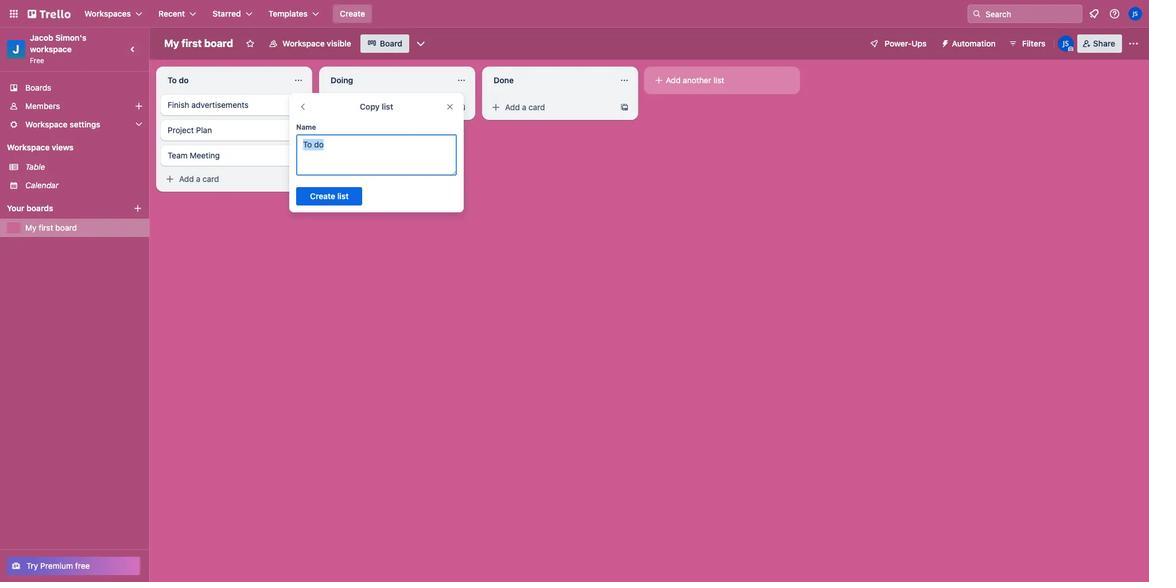 Task type: describe. For each thing, give the bounding box(es) containing it.
try premium free
[[26, 561, 90, 571]]

filters button
[[1005, 34, 1049, 53]]

sm image down team on the left of the page
[[164, 173, 176, 185]]

1 vertical spatial board
[[55, 223, 77, 232]]

0 horizontal spatial to do text field
[[161, 71, 287, 90]]

search image
[[972, 9, 982, 18]]

calendar
[[25, 180, 59, 190]]

automation
[[952, 38, 996, 48]]

0 notifications image
[[1087, 7, 1101, 21]]

add a card for leftmost create from template… icon
[[179, 174, 219, 184]]

premium
[[40, 561, 73, 571]]

members
[[25, 101, 60, 111]]

0 horizontal spatial first
[[39, 223, 53, 232]]

views
[[52, 142, 74, 152]]

starred
[[213, 9, 241, 18]]

workspace for workspace settings
[[25, 119, 68, 129]]

1 horizontal spatial card
[[366, 102, 382, 112]]

2 horizontal spatial a
[[522, 102, 526, 112]]

members link
[[0, 97, 149, 115]]

1 horizontal spatial add a card
[[342, 102, 382, 112]]

boards
[[25, 83, 51, 92]]

filters
[[1022, 38, 1046, 48]]

team meeting
[[168, 150, 220, 160]]

add down team meeting
[[179, 174, 194, 184]]

plan
[[196, 125, 212, 135]]

add another list
[[666, 75, 724, 85]]

starred button
[[206, 5, 259, 23]]

your boards with 1 items element
[[7, 201, 116, 215]]

finish
[[168, 100, 189, 110]]

sm image inside add another list link
[[653, 75, 665, 86]]

0 horizontal spatial card
[[203, 174, 219, 184]]

simon's
[[55, 33, 86, 42]]

0 horizontal spatial add a card link
[[161, 171, 289, 187]]

Doing text field
[[324, 71, 450, 90]]

create
[[340, 9, 365, 18]]

add left copy
[[342, 102, 357, 112]]

workspaces
[[84, 9, 131, 18]]

add a card link for doing text field at the top of the page
[[324, 99, 452, 115]]

power-
[[885, 38, 912, 48]]

team meeting link
[[161, 145, 308, 166]]

j link
[[7, 40, 25, 59]]

0 vertical spatial jacob simon (jacobsimon16) image
[[1129, 7, 1142, 21]]

team
[[168, 150, 188, 160]]

add a card link for done text box on the top of page
[[487, 99, 615, 115]]

share button
[[1077, 34, 1122, 53]]

add another list link
[[649, 71, 796, 90]]

automation button
[[936, 34, 1003, 53]]

add down done text box on the top of page
[[505, 102, 520, 112]]

copy list
[[360, 102, 393, 111]]

create button
[[333, 5, 372, 23]]

visible
[[327, 38, 351, 48]]

add board image
[[133, 204, 142, 213]]

templates
[[268, 9, 308, 18]]

finish advertisements link
[[161, 95, 308, 115]]

0 horizontal spatial my first board
[[25, 223, 77, 232]]

try premium free button
[[7, 557, 140, 575]]

another
[[683, 75, 711, 85]]

workspaces button
[[77, 5, 149, 23]]

0 horizontal spatial create from template… image
[[294, 175, 303, 184]]

back to home image
[[28, 5, 71, 23]]

workspace visible button
[[262, 34, 358, 53]]

this member is an admin of this board. image
[[1068, 46, 1073, 52]]

calendar link
[[25, 180, 142, 191]]

sm image inside the automation button
[[936, 34, 952, 51]]

first inside the board name text field
[[182, 37, 202, 49]]

table link
[[25, 161, 142, 173]]

workspace views
[[7, 142, 74, 152]]



Task type: locate. For each thing, give the bounding box(es) containing it.
primary element
[[0, 0, 1149, 28]]

try
[[26, 561, 38, 571]]

1 vertical spatial list
[[382, 102, 393, 111]]

my first board down the your boards with 1 items element
[[25, 223, 77, 232]]

workspace settings
[[25, 119, 100, 129]]

0 vertical spatial to do text field
[[161, 71, 287, 90]]

settings
[[70, 119, 100, 129]]

my down recent at top left
[[164, 37, 179, 49]]

0 vertical spatial first
[[182, 37, 202, 49]]

add a card down doing text field at the top of the page
[[342, 102, 382, 112]]

0 vertical spatial list
[[714, 75, 724, 85]]

project plan link
[[161, 120, 308, 141]]

1 horizontal spatial add a card link
[[324, 99, 452, 115]]

add a card for rightmost create from template… icon
[[505, 102, 545, 112]]

first down boards in the left top of the page
[[39, 223, 53, 232]]

free
[[30, 56, 44, 65]]

add a card link down done text box on the top of page
[[487, 99, 615, 115]]

a
[[359, 102, 363, 112], [522, 102, 526, 112], [196, 174, 200, 184]]

add
[[666, 75, 681, 85], [342, 102, 357, 112], [505, 102, 520, 112], [179, 174, 194, 184]]

1 horizontal spatial first
[[182, 37, 202, 49]]

1 vertical spatial first
[[39, 223, 53, 232]]

a down team meeting
[[196, 174, 200, 184]]

workspace down members
[[25, 119, 68, 129]]

card down done text box on the top of page
[[529, 102, 545, 112]]

Done text field
[[487, 71, 613, 90]]

workspace visible
[[282, 38, 351, 48]]

add a card link
[[324, 99, 452, 115], [487, 99, 615, 115], [161, 171, 289, 187]]

workspace navigation collapse icon image
[[125, 41, 141, 57]]

finish advertisements
[[168, 100, 249, 110]]

recent
[[158, 9, 185, 18]]

power-ups
[[885, 38, 927, 48]]

name
[[296, 123, 316, 131]]

to do text field up advertisements
[[161, 71, 287, 90]]

power-ups button
[[862, 34, 934, 53]]

sm image right create from template… image on the left top of page
[[490, 102, 502, 113]]

templates button
[[262, 5, 326, 23]]

2 horizontal spatial add a card
[[505, 102, 545, 112]]

list right another at the top of page
[[714, 75, 724, 85]]

sm image left "add another list"
[[653, 75, 665, 86]]

1 horizontal spatial list
[[714, 75, 724, 85]]

workspace for workspace views
[[7, 142, 50, 152]]

workspace inside popup button
[[25, 119, 68, 129]]

workspace down templates dropdown button on the left top of page
[[282, 38, 325, 48]]

1 horizontal spatial a
[[359, 102, 363, 112]]

board down starred
[[204, 37, 233, 49]]

customize views image
[[415, 38, 426, 49]]

board
[[380, 38, 402, 48]]

my first board link
[[25, 222, 142, 234]]

your boards
[[7, 203, 53, 213]]

0 vertical spatial my first board
[[164, 37, 233, 49]]

board link
[[360, 34, 409, 53]]

0 vertical spatial board
[[204, 37, 233, 49]]

1 vertical spatial create from template… image
[[294, 175, 303, 184]]

card down doing text field at the top of the page
[[366, 102, 382, 112]]

recent button
[[152, 5, 203, 23]]

to do text field down copy list
[[296, 134, 457, 176]]

meeting
[[190, 150, 220, 160]]

a down done text box on the top of page
[[522, 102, 526, 112]]

add a card
[[342, 102, 382, 112], [505, 102, 545, 112], [179, 174, 219, 184]]

create from template… image
[[457, 103, 466, 112]]

To do text field
[[161, 71, 287, 90], [296, 134, 457, 176]]

workspace up "table"
[[7, 142, 50, 152]]

1 vertical spatial to do text field
[[296, 134, 457, 176]]

j
[[13, 42, 19, 56]]

jacob simon (jacobsimon16) image right filters
[[1058, 36, 1074, 52]]

my first board inside the board name text field
[[164, 37, 233, 49]]

0 vertical spatial create from template… image
[[620, 103, 629, 112]]

add a card down done text box on the top of page
[[505, 102, 545, 112]]

1 horizontal spatial create from template… image
[[620, 103, 629, 112]]

list right copy
[[382, 102, 393, 111]]

my first board down recent popup button
[[164, 37, 233, 49]]

show menu image
[[1128, 38, 1139, 49]]

boards
[[26, 203, 53, 213]]

jacob
[[30, 33, 53, 42]]

table
[[25, 162, 45, 172]]

project
[[168, 125, 194, 135]]

open information menu image
[[1109, 8, 1121, 20]]

share
[[1093, 38, 1115, 48]]

workspace for workspace visible
[[282, 38, 325, 48]]

board down the your boards with 1 items element
[[55, 223, 77, 232]]

my
[[164, 37, 179, 49], [25, 223, 36, 232]]

add a card link down doing text field at the top of the page
[[324, 99, 452, 115]]

2 horizontal spatial add a card link
[[487, 99, 615, 115]]

card down meeting
[[203, 174, 219, 184]]

workspace inside button
[[282, 38, 325, 48]]

1 vertical spatial my first board
[[25, 223, 77, 232]]

1 horizontal spatial my first board
[[164, 37, 233, 49]]

first
[[182, 37, 202, 49], [39, 223, 53, 232]]

ups
[[912, 38, 927, 48]]

add left another at the top of page
[[666, 75, 681, 85]]

board
[[204, 37, 233, 49], [55, 223, 77, 232]]

0 horizontal spatial jacob simon (jacobsimon16) image
[[1058, 36, 1074, 52]]

0 vertical spatial my
[[164, 37, 179, 49]]

workspace
[[30, 44, 72, 54]]

my down your boards
[[25, 223, 36, 232]]

board inside text field
[[204, 37, 233, 49]]

Search field
[[982, 5, 1082, 22]]

Board name text field
[[158, 34, 239, 53]]

1 horizontal spatial my
[[164, 37, 179, 49]]

0 horizontal spatial list
[[382, 102, 393, 111]]

copy
[[360, 102, 380, 111]]

list
[[714, 75, 724, 85], [382, 102, 393, 111]]

jacob simon's workspace free
[[30, 33, 89, 65]]

a down doing text field at the top of the page
[[359, 102, 363, 112]]

1 horizontal spatial board
[[204, 37, 233, 49]]

my first board
[[164, 37, 233, 49], [25, 223, 77, 232]]

add a card down team meeting
[[179, 174, 219, 184]]

card
[[366, 102, 382, 112], [529, 102, 545, 112], [203, 174, 219, 184]]

0 vertical spatial workspace
[[282, 38, 325, 48]]

2 horizontal spatial card
[[529, 102, 545, 112]]

free
[[75, 561, 90, 571]]

workspace
[[282, 38, 325, 48], [25, 119, 68, 129], [7, 142, 50, 152]]

0 horizontal spatial my
[[25, 223, 36, 232]]

2 vertical spatial workspace
[[7, 142, 50, 152]]

star or unstar board image
[[246, 39, 255, 48]]

project plan
[[168, 125, 212, 135]]

your
[[7, 203, 24, 213]]

0 horizontal spatial add a card
[[179, 174, 219, 184]]

sm image
[[936, 34, 952, 51], [653, 75, 665, 86], [490, 102, 502, 113], [164, 173, 176, 185]]

my inside the board name text field
[[164, 37, 179, 49]]

workspace settings button
[[0, 115, 149, 134]]

jacob simon's workspace link
[[30, 33, 89, 54]]

0 horizontal spatial a
[[196, 174, 200, 184]]

boards link
[[0, 79, 149, 97]]

1 horizontal spatial jacob simon (jacobsimon16) image
[[1129, 7, 1142, 21]]

None submit
[[296, 187, 362, 206]]

first down recent popup button
[[182, 37, 202, 49]]

create from template… image
[[620, 103, 629, 112], [294, 175, 303, 184]]

advertisements
[[191, 100, 249, 110]]

jacob simon (jacobsimon16) image right the open information menu image
[[1129, 7, 1142, 21]]

add a card link down team meeting link
[[161, 171, 289, 187]]

1 horizontal spatial to do text field
[[296, 134, 457, 176]]

1 vertical spatial jacob simon (jacobsimon16) image
[[1058, 36, 1074, 52]]

0 horizontal spatial board
[[55, 223, 77, 232]]

1 vertical spatial my
[[25, 223, 36, 232]]

1 vertical spatial workspace
[[25, 119, 68, 129]]

jacob simon (jacobsimon16) image
[[1129, 7, 1142, 21], [1058, 36, 1074, 52]]

sm image right ups
[[936, 34, 952, 51]]



Task type: vqa. For each thing, say whether or not it's contained in the screenshot.
Project Plan
yes



